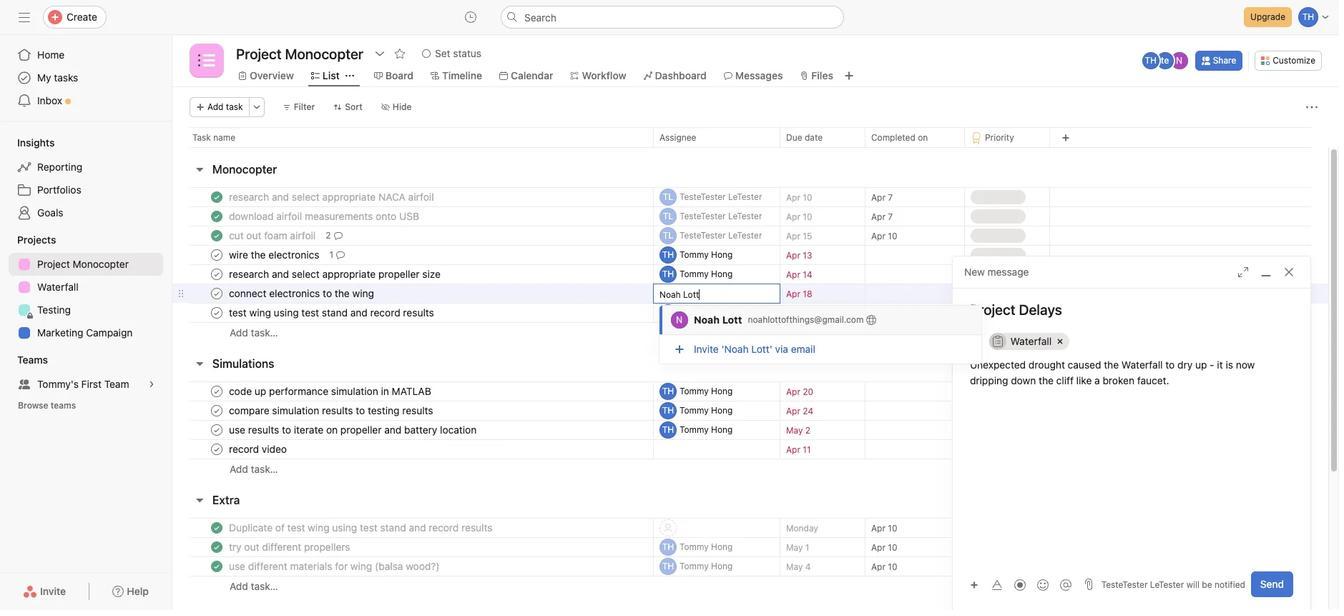 Task type: vqa. For each thing, say whether or not it's contained in the screenshot.
top Monocopter
yes



Task type: describe. For each thing, give the bounding box(es) containing it.
completed
[[871, 132, 916, 143]]

connect electronics to the wing text field
[[226, 287, 378, 301]]

monocopter inside projects element
[[73, 258, 129, 270]]

dashboard link
[[644, 68, 707, 84]]

completed checkbox for 13
[[208, 247, 225, 264]]

use different materials for wing (balsa wood?) text field
[[226, 560, 444, 574]]

calendar
[[511, 69, 553, 82]]

completed checkbox for apr 11
[[208, 441, 225, 459]]

portfolios
[[37, 184, 81, 196]]

completed checkbox for apr 18
[[208, 285, 225, 303]]

monocopter button
[[212, 157, 277, 182]]

apr 11 row
[[172, 440, 1329, 460]]

use different materials for wing (balsa wood?) cell
[[172, 557, 654, 577]]

dashboard
[[655, 69, 707, 82]]

tommy's first team
[[37, 378, 129, 391]]

apr 24
[[786, 406, 814, 417]]

projects element
[[0, 228, 172, 348]]

upgrade for cut out foam airfoil cell upgrade button
[[988, 230, 1023, 241]]

share
[[1213, 55, 1236, 66]]

testetester inside dialog
[[1102, 580, 1148, 591]]

1 horizontal spatial monocopter
[[212, 163, 277, 176]]

workflow link
[[571, 68, 626, 84]]

more actions image
[[252, 103, 261, 112]]

cut out foam airfoil cell
[[172, 226, 654, 246]]

completed checkbox for 14
[[208, 266, 225, 283]]

connect electronics to the wing cell
[[172, 284, 654, 304]]

teams
[[17, 354, 48, 366]]

upgrade button for cut out foam airfoil cell
[[974, 229, 1023, 243]]

11
[[803, 445, 811, 455]]

code up performance simulation in matlab cell
[[172, 382, 654, 402]]

completed image for apr 11
[[208, 441, 225, 459]]

use results to iterate on propeller and battery location text field
[[226, 424, 481, 438]]

completed image for may 4
[[208, 559, 225, 576]]

th for apr 20
[[662, 386, 674, 397]]

waterfall row
[[990, 333, 1291, 354]]

marketing campaign
[[37, 327, 133, 339]]

cut out foam airfoil text field
[[226, 229, 320, 243]]

te
[[1161, 55, 1169, 66]]

inbox link
[[9, 89, 163, 112]]

collapse task list for this section image for simulations
[[194, 358, 205, 370]]

customize button
[[1255, 51, 1322, 71]]

hong for apr 14
[[711, 269, 733, 280]]

drought
[[1029, 359, 1065, 371]]

15
[[803, 231, 812, 241]]

upgrade for upgrade button related to the wire the electronics cell
[[988, 250, 1023, 260]]

duplicate of test wing using test stand and record results cell
[[172, 519, 654, 539]]

goals link
[[9, 202, 163, 225]]

apr inside apr 18 row
[[786, 289, 801, 299]]

on
[[918, 132, 928, 143]]

first
[[81, 378, 102, 391]]

share button
[[1195, 51, 1243, 71]]

apr 10 for apr 15
[[871, 231, 897, 241]]

tommy for apr 20
[[680, 386, 709, 397]]

at mention image
[[1060, 580, 1072, 591]]

invite button
[[14, 579, 75, 605]]

testetester for research and select appropriate naca airfoil "cell"
[[680, 192, 726, 202]]

tommy hong for apr 13
[[680, 250, 733, 260]]

close image
[[1283, 267, 1295, 278]]

board link
[[374, 68, 414, 84]]

down
[[1011, 375, 1036, 387]]

may for simulations
[[786, 425, 803, 436]]

th for apr 14
[[662, 269, 674, 280]]

testetester letester will be notified
[[1102, 580, 1245, 591]]

teams button
[[0, 353, 48, 368]]

workflow
[[582, 69, 626, 82]]

code up performance simulation in MATLAB text field
[[226, 385, 436, 399]]

row containing 1
[[172, 245, 1329, 265]]

apr 11
[[786, 445, 811, 455]]

completed checkbox for apr 21
[[208, 305, 225, 322]]

10 for apr 15
[[888, 231, 897, 241]]

overview link
[[238, 68, 294, 84]]

completed image for apr 15
[[208, 228, 225, 245]]

testing link
[[9, 299, 163, 322]]

notified
[[1215, 580, 1245, 591]]

send
[[1260, 579, 1284, 591]]

extra
[[212, 494, 240, 507]]

priority field for duplicate of test wing using test stand and record results cell
[[964, 519, 1050, 539]]

project
[[37, 258, 70, 270]]

header simulations tree grid
[[172, 382, 1329, 479]]

messages link
[[724, 68, 783, 84]]

create
[[67, 11, 97, 23]]

completed image for 18
[[208, 285, 225, 303]]

tab actions image
[[345, 72, 354, 80]]

Noah Lott text field
[[660, 285, 777, 305]]

add task… button for third the add task… row from the bottom
[[230, 325, 278, 341]]

a
[[1095, 375, 1100, 387]]

waterfall link
[[9, 276, 163, 299]]

formatting image
[[992, 580, 1003, 591]]

to
[[1166, 359, 1175, 371]]

waterfall inside unexpected drought caused the waterfall to dry up - it is now dripping down the cliff like a broken faucet.
[[1122, 359, 1163, 371]]

send button
[[1251, 572, 1293, 598]]

tommy hong for apr 21
[[680, 308, 733, 318]]

files
[[812, 69, 833, 82]]

hong for may 4
[[711, 562, 733, 572]]

completion date for test wing using test stand and record results cell
[[865, 303, 965, 323]]

portfolios link
[[9, 179, 163, 202]]

13
[[803, 250, 812, 261]]

apr 7 for download airfoil measurements onto usb cell
[[871, 211, 893, 222]]

set status button
[[416, 44, 488, 64]]

header monocopter tree grid
[[172, 187, 1329, 343]]

apr 13
[[786, 250, 812, 261]]

completed image for apr 21
[[208, 305, 225, 322]]

timeline link
[[431, 68, 482, 84]]

waterfall for waterfall link
[[37, 281, 78, 293]]

expand popout to full screen image
[[1238, 267, 1249, 278]]

insights element
[[0, 130, 172, 228]]

add inside button
[[207, 102, 224, 112]]

collapse task list for this section image for extra
[[194, 495, 205, 507]]

testetester letester for cut out foam airfoil cell
[[680, 230, 762, 241]]

now
[[1236, 359, 1255, 371]]

unexpected drought caused the waterfall to dry up - it is now dripping down the cliff like a broken faucet.
[[970, 359, 1258, 387]]

add for third the add task… row from the bottom
[[230, 327, 248, 339]]

my
[[37, 72, 51, 84]]

list image
[[198, 52, 215, 69]]

apr 14
[[786, 269, 812, 280]]

Add subject text field
[[953, 300, 1311, 321]]

2 add task… row from the top
[[172, 459, 1329, 479]]

apr 10 for monday
[[871, 523, 897, 534]]

completed image for apr 24
[[208, 403, 225, 420]]

10 for may 4
[[888, 562, 897, 573]]

inbox
[[37, 94, 62, 107]]

task
[[192, 132, 211, 143]]

21
[[803, 308, 812, 319]]

teams element
[[0, 348, 172, 419]]

tl for research and select appropriate naca airfoil "cell"
[[663, 192, 673, 202]]

tommy hong for apr 14
[[680, 269, 733, 280]]

completed checkbox for 15
[[208, 228, 225, 245]]

task… for add task… button related to third the add task… row from the bottom
[[251, 327, 278, 339]]

compare simulation results to testing results cell
[[172, 401, 654, 421]]

1 inside the header extra tree grid
[[805, 543, 809, 553]]

completion date for wire the electronics cell
[[865, 245, 965, 265]]

date
[[805, 132, 823, 143]]

set status
[[435, 47, 482, 59]]

will
[[1187, 580, 1200, 591]]

apr 10 for may 4
[[871, 562, 897, 573]]

3 add task… row from the top
[[172, 577, 1329, 597]]

extra button
[[212, 488, 240, 514]]

download airfoil measurements onto usb cell
[[172, 207, 654, 227]]

add task button
[[190, 97, 249, 117]]

hong for apr 21
[[711, 308, 733, 318]]

wire the electronics text field
[[226, 248, 324, 263]]

tommy hong for may 4
[[680, 562, 733, 572]]

priority field for use results to iterate on propeller and battery location cell
[[964, 421, 1050, 441]]

global element
[[0, 35, 172, 121]]

may for extra
[[786, 562, 803, 573]]

1 add task… row from the top
[[172, 323, 1329, 343]]

testing
[[37, 304, 71, 316]]

compare simulation results to testing results text field
[[226, 404, 438, 419]]

history image
[[465, 11, 476, 23]]

priority
[[985, 132, 1014, 143]]

completed checkbox for 10
[[208, 208, 225, 225]]

testetester for download airfoil measurements onto usb cell
[[680, 211, 726, 222]]

record video text field
[[226, 443, 291, 457]]

goals
[[37, 207, 63, 219]]

th for apr 21
[[662, 308, 674, 318]]

emoji image
[[1037, 580, 1049, 591]]

cliff
[[1056, 375, 1074, 387]]

invite
[[40, 586, 66, 598]]

add task… button for 2nd the add task… row from the bottom
[[230, 462, 278, 478]]

testetester for cut out foam airfoil cell
[[680, 230, 726, 241]]

new message
[[964, 266, 1029, 278]]

completed image inside duplicate of test wing using test stand and record results cell
[[208, 520, 225, 537]]

add task… for 2nd the add task… row from the bottom
[[230, 463, 278, 475]]

dialog containing new message
[[953, 257, 1311, 611]]

list
[[323, 69, 340, 82]]

my tasks
[[37, 72, 78, 84]]

completed checkbox inside duplicate of test wing using test stand and record results cell
[[208, 520, 225, 537]]

7 for download airfoil measurements onto usb cell
[[888, 211, 893, 222]]

th for may 4
[[662, 562, 674, 572]]

team
[[104, 378, 129, 391]]

record a video image
[[1014, 580, 1026, 591]]

like
[[1076, 375, 1092, 387]]

wire the electronics cell
[[172, 245, 654, 265]]

project monocopter
[[37, 258, 129, 270]]

research and select appropriate propeller size cell
[[172, 265, 654, 285]]



Task type: locate. For each thing, give the bounding box(es) containing it.
completed checkbox inside cut out foam airfoil cell
[[208, 228, 225, 245]]

th for may 1
[[662, 542, 674, 553]]

projects
[[17, 234, 56, 246]]

add task… up simulations on the bottom left
[[230, 327, 278, 339]]

add task… row down apr 11
[[172, 459, 1329, 479]]

0 vertical spatial add task…
[[230, 327, 278, 339]]

2 tl from the top
[[663, 211, 673, 222]]

2 inside button
[[326, 230, 331, 241]]

waterfall inside waterfall link
[[37, 281, 78, 293]]

hong for may 1
[[711, 542, 733, 553]]

letester
[[728, 192, 762, 202], [728, 211, 762, 222], [728, 230, 762, 241], [1150, 580, 1184, 591]]

7 completed checkbox from the top
[[208, 559, 225, 576]]

2 completed checkbox from the top
[[208, 285, 225, 303]]

1 up 4 at the bottom of the page
[[805, 543, 809, 553]]

add task… for third the add task… row from the top
[[230, 581, 278, 593]]

marketing
[[37, 327, 83, 339]]

waterfall up drought
[[1011, 336, 1052, 348]]

show options image
[[374, 48, 386, 59]]

completed checkbox for may 4
[[208, 559, 225, 576]]

0 vertical spatial task…
[[251, 327, 278, 339]]

completed checkbox inside 'record video' cell
[[208, 441, 225, 459]]

priority field for compare simulation results to testing results cell
[[964, 401, 1050, 421]]

2 add task… button from the top
[[230, 462, 278, 478]]

completed image inside 'record video' cell
[[208, 441, 225, 459]]

1 completed checkbox from the top
[[208, 208, 225, 225]]

assignee
[[660, 132, 696, 143]]

header extra tree grid
[[172, 519, 1329, 597]]

1 inside button
[[329, 250, 333, 260]]

7 hong from the top
[[711, 542, 733, 553]]

1 testetester letester from the top
[[680, 192, 762, 202]]

tommy hong for may 2
[[680, 425, 733, 436]]

board
[[385, 69, 414, 82]]

waterfall cell
[[990, 333, 1070, 351]]

2 collapse task list for this section image from the top
[[194, 358, 205, 370]]

1 add task… from the top
[[230, 327, 278, 339]]

completion date for connect electronics to the wing cell
[[865, 284, 965, 304]]

1 tommy from the top
[[680, 250, 709, 260]]

2 testetester letester from the top
[[680, 211, 762, 222]]

research and select appropriate NACA airfoil text field
[[226, 190, 438, 205]]

0 vertical spatial monocopter
[[212, 163, 277, 176]]

add task… button for third the add task… row from the top
[[230, 579, 278, 595]]

tommy's first team link
[[9, 373, 163, 396]]

record video cell
[[172, 440, 654, 460]]

1 task… from the top
[[251, 327, 278, 339]]

3 add task… button from the top
[[230, 579, 278, 595]]

0 vertical spatial the
[[1104, 359, 1119, 371]]

row containing assignee
[[172, 127, 1339, 154]]

help button
[[103, 579, 158, 605]]

completed image inside download airfoil measurements onto usb cell
[[208, 208, 225, 225]]

2 vertical spatial testetester letester
[[680, 230, 762, 241]]

0 vertical spatial add task… button
[[230, 325, 278, 341]]

waterfall up testing
[[37, 281, 78, 293]]

add to starred image
[[394, 48, 406, 59]]

1 vertical spatial 2
[[805, 425, 811, 436]]

6 completed checkbox from the top
[[208, 441, 225, 459]]

letester inside dialog
[[1150, 580, 1184, 591]]

7 tommy from the top
[[680, 542, 709, 553]]

letester for cut out foam airfoil cell
[[728, 230, 762, 241]]

tl
[[663, 192, 673, 202], [663, 211, 673, 222], [663, 230, 673, 241]]

messages
[[735, 69, 783, 82]]

priority field for record video cell
[[964, 440, 1050, 460]]

0 vertical spatial waterfall
[[37, 281, 78, 293]]

1 vertical spatial add task… button
[[230, 462, 278, 478]]

completion date for record video cell
[[865, 440, 965, 460]]

1 vertical spatial add task… row
[[172, 459, 1329, 479]]

5 tommy hong from the top
[[680, 406, 733, 416]]

apr 7 down completed
[[871, 192, 893, 203]]

apr 18
[[786, 289, 812, 299]]

2 down download airfoil measurements onto usb text field
[[326, 230, 331, 241]]

2 vertical spatial collapse task list for this section image
[[194, 495, 205, 507]]

testetester letester
[[680, 192, 762, 202], [680, 211, 762, 222], [680, 230, 762, 241]]

hong for may 2
[[711, 425, 733, 436]]

add up simulations on the bottom left
[[230, 327, 248, 339]]

completed checkbox inside research and select appropriate naca airfoil "cell"
[[208, 189, 225, 206]]

3 tommy hong from the top
[[680, 308, 733, 318]]

add down try out different propellers text box
[[230, 581, 248, 593]]

completed image inside the research and select appropriate propeller size cell
[[208, 266, 225, 283]]

letester inside row
[[728, 230, 762, 241]]

1 vertical spatial the
[[1039, 375, 1054, 387]]

completion date for research and select appropriate propeller size cell
[[865, 265, 965, 285]]

completed checkbox inside the use results to iterate on propeller and battery location cell
[[208, 422, 225, 439]]

7 tommy hong from the top
[[680, 542, 733, 553]]

completed checkbox inside "test wing using test stand and record results" 'cell'
[[208, 305, 225, 322]]

completed checkbox inside the research and select appropriate propeller size cell
[[208, 266, 225, 283]]

add task… down try out different propellers text box
[[230, 581, 278, 593]]

tommy hong
[[680, 250, 733, 260], [680, 269, 733, 280], [680, 308, 733, 318], [680, 386, 733, 397], [680, 406, 733, 416], [680, 425, 733, 436], [680, 542, 733, 553], [680, 562, 733, 572]]

tl inside row
[[663, 230, 673, 241]]

tommy for may 1
[[680, 542, 709, 553]]

waterfall up faucet.
[[1122, 359, 1163, 371]]

10 for monday
[[888, 523, 897, 534]]

0 horizontal spatial 2
[[326, 230, 331, 241]]

completed image inside cut out foam airfoil cell
[[208, 228, 225, 245]]

0 vertical spatial 1
[[329, 250, 333, 260]]

collapse task list for this section image down 'task'
[[194, 164, 205, 175]]

3 may from the top
[[786, 562, 803, 573]]

3 collapse task list for this section image from the top
[[194, 495, 205, 507]]

broken
[[1103, 375, 1135, 387]]

4 completed image from the top
[[208, 520, 225, 537]]

upgrade for download airfoil measurements onto usb cell's upgrade button
[[988, 211, 1023, 222]]

1
[[329, 250, 333, 260], [805, 543, 809, 553]]

apr 18 row
[[172, 284, 1329, 305]]

collapse task list for this section image left extra button
[[194, 495, 205, 507]]

priority field for use different materials for wing (balsa wood?) cell
[[964, 557, 1050, 577]]

task… for add task… button inside the header simulations tree grid
[[251, 463, 278, 475]]

4 tommy hong from the top
[[680, 386, 733, 397]]

testetester letester for research and select appropriate naca airfoil "cell"
[[680, 192, 762, 202]]

monocopter up waterfall link
[[73, 258, 129, 270]]

th for may 2
[[662, 425, 674, 436]]

9 completed image from the top
[[208, 559, 225, 576]]

4
[[805, 562, 811, 573]]

simulations
[[212, 358, 274, 371]]

4 tommy from the top
[[680, 386, 709, 397]]

add down record video text box
[[230, 463, 248, 475]]

1 add task… button from the top
[[230, 325, 278, 341]]

timeline
[[442, 69, 482, 82]]

name
[[213, 132, 235, 143]]

18
[[803, 289, 812, 299]]

hong for apr 13
[[711, 250, 733, 260]]

overview
[[250, 69, 294, 82]]

simulations button
[[212, 351, 274, 377]]

add inside the header extra tree grid
[[230, 581, 248, 593]]

completed image for apr 20
[[208, 383, 225, 401]]

set
[[435, 47, 450, 59]]

2 vertical spatial may
[[786, 562, 803, 573]]

6 hong from the top
[[711, 425, 733, 436]]

th inside row
[[662, 250, 674, 260]]

try out different propellers cell
[[172, 538, 654, 558]]

task… inside header monocopter tree grid
[[251, 327, 278, 339]]

2 completed image from the top
[[208, 228, 225, 245]]

8 hong from the top
[[711, 562, 733, 572]]

monday
[[786, 523, 818, 534]]

5 completed image from the top
[[208, 383, 225, 401]]

7 up completion date for wire the electronics cell
[[888, 211, 893, 222]]

10
[[803, 192, 812, 203], [803, 211, 812, 222], [888, 231, 897, 241], [888, 523, 897, 534], [888, 543, 897, 553], [888, 562, 897, 573]]

Completed checkbox
[[208, 208, 225, 225], [208, 228, 225, 245], [208, 247, 225, 264], [208, 266, 225, 283], [208, 422, 225, 439], [208, 520, 225, 537], [208, 539, 225, 557]]

completed image for 13
[[208, 247, 225, 264]]

add inside header simulations tree grid
[[230, 463, 248, 475]]

2 vertical spatial waterfall
[[1122, 359, 1163, 371]]

completed checkbox inside connect electronics to the wing cell
[[208, 285, 225, 303]]

2 add task… from the top
[[230, 463, 278, 475]]

completed checkbox inside code up performance simulation in matlab cell
[[208, 383, 225, 401]]

1 down 2 button
[[329, 250, 333, 260]]

tl for cut out foam airfoil cell
[[663, 230, 673, 241]]

tommy for apr 21
[[680, 308, 709, 318]]

row containing monday
[[172, 519, 1329, 539]]

6 tommy hong from the top
[[680, 425, 733, 436]]

try out different propellers text field
[[226, 541, 355, 555]]

apr inside apr 11 row
[[786, 445, 801, 455]]

create button
[[43, 6, 107, 29]]

completed image for may 2
[[208, 422, 225, 439]]

to
[[970, 335, 981, 347]]

0 vertical spatial may
[[786, 425, 803, 436]]

download airfoil measurements onto USB text field
[[226, 210, 424, 224]]

1 hong from the top
[[711, 250, 733, 260]]

1 vertical spatial 7
[[888, 211, 893, 222]]

may 1
[[786, 543, 809, 553]]

0 vertical spatial apr 7
[[871, 192, 893, 203]]

tommy's
[[37, 378, 79, 391]]

completed checkbox for 2
[[208, 422, 225, 439]]

testetester inside row
[[680, 230, 726, 241]]

4 hong from the top
[[711, 386, 733, 397]]

testetester letester for download airfoil measurements onto usb cell
[[680, 211, 762, 222]]

completed image inside use different materials for wing (balsa wood?) cell
[[208, 559, 225, 576]]

1 horizontal spatial the
[[1104, 359, 1119, 371]]

4 completed checkbox from the top
[[208, 383, 225, 401]]

8 tommy from the top
[[680, 562, 709, 572]]

filter
[[294, 102, 315, 112]]

reporting
[[37, 161, 82, 173]]

completed checkbox inside download airfoil measurements onto usb cell
[[208, 208, 225, 225]]

may up apr 11
[[786, 425, 803, 436]]

project monocopter link
[[9, 253, 163, 276]]

0 horizontal spatial 1
[[329, 250, 333, 260]]

tommy hong for may 1
[[680, 542, 733, 553]]

move tasks between sections image
[[610, 251, 619, 260]]

add task… button up simulations on the bottom left
[[230, 325, 278, 341]]

5 completed image from the top
[[208, 539, 225, 557]]

5 completed checkbox from the top
[[208, 403, 225, 420]]

1 tommy hong from the top
[[680, 250, 733, 260]]

2 down 24
[[805, 425, 811, 436]]

completed checkbox for 1
[[208, 539, 225, 557]]

browse teams button
[[11, 396, 82, 416]]

task… inside the header extra tree grid
[[251, 581, 278, 593]]

projects button
[[0, 233, 56, 248]]

minimize image
[[1261, 267, 1272, 278]]

completed image
[[208, 208, 225, 225], [208, 228, 225, 245], [208, 266, 225, 283], [208, 305, 225, 322], [208, 383, 225, 401], [208, 403, 225, 420], [208, 422, 225, 439], [208, 441, 225, 459], [208, 559, 225, 576]]

waterfall
[[37, 281, 78, 293], [1011, 336, 1052, 348], [1122, 359, 1163, 371]]

3 testetester letester from the top
[[680, 230, 762, 241]]

details image
[[636, 251, 645, 260]]

completed on
[[871, 132, 928, 143]]

insights
[[17, 137, 55, 149]]

th
[[1145, 55, 1157, 66], [662, 250, 674, 260], [662, 269, 674, 280], [662, 308, 674, 318], [662, 386, 674, 397], [662, 406, 674, 416], [662, 425, 674, 436], [662, 542, 674, 553], [662, 562, 674, 572]]

1 may from the top
[[786, 425, 803, 436]]

2 tommy from the top
[[680, 269, 709, 280]]

4 completed image from the top
[[208, 305, 225, 322]]

th for apr 24
[[662, 406, 674, 416]]

completed image for 10
[[208, 189, 225, 206]]

home link
[[9, 44, 163, 67]]

completed image inside research and select appropriate naca airfoil "cell"
[[208, 189, 225, 206]]

th for apr 13
[[662, 250, 674, 260]]

add for third the add task… row from the top
[[230, 581, 248, 593]]

dry
[[1178, 359, 1193, 371]]

None text field
[[233, 41, 367, 67]]

1 completed checkbox from the top
[[208, 189, 225, 206]]

tommy for apr 24
[[680, 406, 709, 416]]

add task… row down may 4
[[172, 577, 1329, 597]]

tommy for may 2
[[680, 425, 709, 436]]

1 vertical spatial task…
[[251, 463, 278, 475]]

my tasks link
[[9, 67, 163, 89]]

tommy hong for apr 20
[[680, 386, 733, 397]]

-
[[1210, 359, 1215, 371]]

14
[[803, 269, 812, 280]]

0 vertical spatial 2
[[326, 230, 331, 241]]

dialog
[[953, 257, 1311, 611]]

3 tl from the top
[[663, 230, 673, 241]]

letester for research and select appropriate naca airfoil "cell"
[[728, 192, 762, 202]]

1 horizontal spatial 1
[[805, 543, 809, 553]]

apr 10 for may 1
[[871, 543, 897, 553]]

6 completed image from the top
[[208, 403, 225, 420]]

list link
[[311, 68, 340, 84]]

20
[[803, 387, 814, 397]]

add
[[207, 102, 224, 112], [230, 327, 248, 339], [230, 463, 248, 475], [230, 581, 248, 593]]

10 for may 1
[[888, 543, 897, 553]]

7 completed checkbox from the top
[[208, 539, 225, 557]]

1 vertical spatial add task…
[[230, 463, 278, 475]]

may 2
[[786, 425, 811, 436]]

completed image for apr 14
[[208, 266, 225, 283]]

test wing using test stand and record results text field
[[226, 306, 438, 321]]

7 down completed
[[888, 192, 893, 203]]

add task… inside header simulations tree grid
[[230, 463, 278, 475]]

apr 10
[[786, 192, 812, 203], [786, 211, 812, 222], [871, 231, 897, 241], [871, 523, 897, 534], [871, 543, 897, 553], [871, 562, 897, 573]]

row
[[172, 127, 1339, 154], [190, 147, 1311, 148], [172, 187, 1329, 207], [172, 207, 1329, 227], [172, 226, 1329, 246], [172, 245, 1329, 265], [172, 265, 1329, 285], [172, 303, 1329, 323], [172, 382, 1329, 402], [172, 401, 1329, 421], [172, 421, 1329, 441], [172, 519, 1329, 539], [172, 538, 1329, 558], [172, 557, 1329, 577]]

add task… row
[[172, 323, 1329, 343], [172, 459, 1329, 479], [172, 577, 1329, 597]]

hide
[[393, 102, 412, 112]]

tommy inside row
[[680, 250, 709, 260]]

add task… inside header monocopter tree grid
[[230, 327, 278, 339]]

waterfall for waterfall cell
[[1011, 336, 1052, 348]]

testetester letester inside row
[[680, 230, 762, 241]]

insert an object image
[[970, 581, 979, 590]]

2 completed image from the top
[[208, 247, 225, 264]]

task… down record video text box
[[251, 463, 278, 475]]

task… inside header simulations tree grid
[[251, 463, 278, 475]]

may left 4 at the bottom of the page
[[786, 562, 803, 573]]

add for 2nd the add task… row from the bottom
[[230, 463, 248, 475]]

1 horizontal spatial waterfall
[[1011, 336, 1052, 348]]

completed checkbox inside try out different propellers cell
[[208, 539, 225, 557]]

1 vertical spatial may
[[786, 543, 803, 553]]

8 completed image from the top
[[208, 441, 225, 459]]

4 completed checkbox from the top
[[208, 266, 225, 283]]

2 7 from the top
[[888, 211, 893, 222]]

priority field for try out different propellers cell
[[964, 538, 1050, 558]]

add task… down record video text box
[[230, 463, 278, 475]]

1 vertical spatial monocopter
[[73, 258, 129, 270]]

completed image inside try out different propellers cell
[[208, 539, 225, 557]]

unexpected
[[970, 359, 1026, 371]]

1 vertical spatial waterfall
[[1011, 336, 1052, 348]]

browse
[[18, 401, 48, 411]]

5 hong from the top
[[711, 406, 733, 416]]

apr 7 up completion date for wire the electronics cell
[[871, 211, 893, 222]]

3 completed checkbox from the top
[[208, 247, 225, 264]]

Completed checkbox
[[208, 189, 225, 206], [208, 285, 225, 303], [208, 305, 225, 322], [208, 383, 225, 401], [208, 403, 225, 420], [208, 441, 225, 459], [208, 559, 225, 576]]

3 completed image from the top
[[208, 266, 225, 283]]

completed image inside connect electronics to the wing cell
[[208, 285, 225, 303]]

customize
[[1273, 55, 1316, 66]]

2 may from the top
[[786, 543, 803, 553]]

add task… button down try out different propellers text box
[[230, 579, 278, 595]]

2
[[326, 230, 331, 241], [805, 425, 811, 436]]

see details, tommy's first team image
[[147, 381, 156, 389]]

row containing 2
[[172, 226, 1329, 246]]

the up broken
[[1104, 359, 1119, 371]]

is
[[1226, 359, 1233, 371]]

completed image inside compare simulation results to testing results 'cell'
[[208, 403, 225, 420]]

2 vertical spatial task…
[[251, 581, 278, 593]]

add task… button inside header simulations tree grid
[[230, 462, 278, 478]]

tasks
[[54, 72, 78, 84]]

Duplicate of test wing using test stand and record results text field
[[226, 522, 497, 536]]

research and select appropriate naca airfoil cell
[[172, 187, 654, 207]]

add task… button
[[230, 325, 278, 341], [230, 462, 278, 478], [230, 579, 278, 595]]

caused
[[1068, 359, 1101, 371]]

completed checkbox inside use different materials for wing (balsa wood?) cell
[[208, 559, 225, 576]]

task… up simulations button
[[251, 327, 278, 339]]

test wing using test stand and record results cell
[[172, 303, 654, 323]]

browse teams
[[18, 401, 76, 411]]

upgrade button for research and select appropriate naca airfoil "cell"
[[974, 190, 1023, 205]]

collapse task list for this section image
[[194, 164, 205, 175], [194, 358, 205, 370], [194, 495, 205, 507]]

1 horizontal spatial 2
[[805, 425, 811, 436]]

it
[[1217, 359, 1223, 371]]

2 tommy hong from the top
[[680, 269, 733, 280]]

2 horizontal spatial waterfall
[[1122, 359, 1163, 371]]

3 completed image from the top
[[208, 285, 225, 303]]

1 completed image from the top
[[208, 189, 225, 206]]

calendar link
[[499, 68, 553, 84]]

0 vertical spatial add task… row
[[172, 323, 1329, 343]]

task… for add task… button inside the header extra tree grid
[[251, 581, 278, 593]]

24
[[803, 406, 814, 417]]

completed image inside "test wing using test stand and record results" 'cell'
[[208, 305, 225, 322]]

add task… button inside the header extra tree grid
[[230, 579, 278, 595]]

use results to iterate on propeller and battery location cell
[[172, 421, 654, 441]]

apr 15
[[786, 231, 812, 241]]

6 completed checkbox from the top
[[208, 520, 225, 537]]

2 inside header simulations tree grid
[[805, 425, 811, 436]]

5 tommy from the top
[[680, 406, 709, 416]]

1 collapse task list for this section image from the top
[[194, 164, 205, 175]]

5 completed checkbox from the top
[[208, 422, 225, 439]]

tommy for may 4
[[680, 562, 709, 572]]

monocopter down name
[[212, 163, 277, 176]]

upgrade button
[[1244, 7, 1292, 27], [974, 190, 1023, 205], [974, 210, 1023, 224], [974, 229, 1023, 243], [974, 248, 1023, 263]]

0 horizontal spatial waterfall
[[37, 281, 78, 293]]

completed image inside the use results to iterate on propeller and battery location cell
[[208, 422, 225, 439]]

completed checkbox inside the wire the electronics cell
[[208, 247, 225, 264]]

toolbar
[[964, 575, 1079, 596]]

up
[[1195, 359, 1207, 371]]

apr 7 for research and select appropriate naca airfoil "cell"
[[871, 192, 893, 203]]

7 for research and select appropriate naca airfoil "cell"
[[888, 192, 893, 203]]

2 vertical spatial add task…
[[230, 581, 278, 593]]

0 vertical spatial tl
[[663, 192, 673, 202]]

0 vertical spatial collapse task list for this section image
[[194, 164, 205, 175]]

tommy for apr 14
[[680, 269, 709, 280]]

may up may 4
[[786, 543, 803, 553]]

2 vertical spatial add task… button
[[230, 579, 278, 595]]

3 hong from the top
[[711, 308, 733, 318]]

1 7 from the top
[[888, 192, 893, 203]]

tommy hong for apr 24
[[680, 406, 733, 416]]

upgrade
[[1251, 11, 1286, 22], [988, 192, 1023, 202], [988, 211, 1023, 222], [988, 230, 1023, 241], [988, 250, 1023, 260]]

letester for download airfoil measurements onto usb cell
[[728, 211, 762, 222]]

2 vertical spatial tl
[[663, 230, 673, 241]]

completion date for code up performance simulation in matlab cell
[[865, 382, 965, 402]]

may 4
[[786, 562, 811, 573]]

apr
[[786, 192, 801, 203], [871, 192, 886, 203], [786, 211, 801, 222], [871, 211, 886, 222], [786, 231, 801, 241], [871, 231, 886, 241], [786, 250, 801, 261], [786, 269, 801, 280], [786, 289, 801, 299], [786, 308, 801, 319], [786, 387, 801, 397], [786, 406, 801, 417], [786, 445, 801, 455], [871, 523, 886, 534], [871, 543, 886, 553], [871, 562, 886, 573]]

2 task… from the top
[[251, 463, 278, 475]]

1 vertical spatial testetester letester
[[680, 211, 762, 222]]

add inside header monocopter tree grid
[[230, 327, 248, 339]]

nl
[[1174, 55, 1185, 66]]

collapse task list for this section image for monocopter
[[194, 164, 205, 175]]

sort button
[[327, 97, 369, 117]]

research and select appropriate propeller size text field
[[226, 268, 445, 282]]

insights button
[[0, 136, 55, 150]]

due
[[786, 132, 802, 143]]

completed image inside code up performance simulation in matlab cell
[[208, 383, 225, 401]]

completed image inside the wire the electronics cell
[[208, 247, 225, 264]]

1 vertical spatial apr 7
[[871, 211, 893, 222]]

2 completed checkbox from the top
[[208, 228, 225, 245]]

completion date for use results to iterate on propeller and battery location cell
[[865, 421, 965, 441]]

7 completed image from the top
[[208, 422, 225, 439]]

completion date for compare simulation results to testing results cell
[[865, 401, 965, 421]]

add task… row down apr 18 row in the top of the page
[[172, 323, 1329, 343]]

completed checkbox inside compare simulation results to testing results 'cell'
[[208, 403, 225, 420]]

hong inside row
[[711, 250, 733, 260]]

more actions image
[[1306, 102, 1318, 113]]

0 vertical spatial testetester letester
[[680, 192, 762, 202]]

hong for apr 24
[[711, 406, 733, 416]]

upgrade button for download airfoil measurements onto usb cell
[[974, 210, 1023, 224]]

1 vertical spatial 1
[[805, 543, 809, 553]]

6 tommy from the top
[[680, 425, 709, 436]]

may inside header simulations tree grid
[[786, 425, 803, 436]]

3 task… from the top
[[251, 581, 278, 593]]

2 hong from the top
[[711, 269, 733, 280]]

add tab image
[[843, 70, 855, 82]]

0 vertical spatial 7
[[888, 192, 893, 203]]

completed checkbox for apr 20
[[208, 383, 225, 401]]

3 add task… from the top
[[230, 581, 278, 593]]

collapse task list for this section image left simulations on the bottom left
[[194, 358, 205, 370]]

completed image for 1
[[208, 539, 225, 557]]

upgrade button for the wire the electronics cell
[[974, 248, 1023, 263]]

2 vertical spatial add task… row
[[172, 577, 1329, 597]]

1 apr 7 from the top
[[871, 192, 893, 203]]

0 horizontal spatial monocopter
[[73, 258, 129, 270]]

1 completed image from the top
[[208, 208, 225, 225]]

3 tommy from the top
[[680, 308, 709, 318]]

apr 7
[[871, 192, 893, 203], [871, 211, 893, 222]]

0 horizontal spatial the
[[1039, 375, 1054, 387]]

completed checkbox for apr 10
[[208, 189, 225, 206]]

add task… inside the header extra tree grid
[[230, 581, 278, 593]]

tl for download airfoil measurements onto usb cell
[[663, 211, 673, 222]]

8 tommy hong from the top
[[680, 562, 733, 572]]

the down drought
[[1039, 375, 1054, 387]]

may
[[786, 425, 803, 436], [786, 543, 803, 553], [786, 562, 803, 573]]

status
[[453, 47, 482, 59]]

7
[[888, 192, 893, 203], [888, 211, 893, 222]]

tommy
[[680, 250, 709, 260], [680, 269, 709, 280], [680, 308, 709, 318], [680, 386, 709, 397], [680, 406, 709, 416], [680, 425, 709, 436], [680, 542, 709, 553], [680, 562, 709, 572]]

completed image
[[208, 189, 225, 206], [208, 247, 225, 264], [208, 285, 225, 303], [208, 520, 225, 537], [208, 539, 225, 557]]

3 completed checkbox from the top
[[208, 305, 225, 322]]

1 vertical spatial tl
[[663, 211, 673, 222]]

1 vertical spatial collapse task list for this section image
[[194, 358, 205, 370]]

upgrade for upgrade button associated with research and select appropriate naca airfoil "cell"
[[988, 192, 1023, 202]]

tommy hong inside row
[[680, 250, 733, 260]]

waterfall inside waterfall cell
[[1011, 336, 1052, 348]]

completed checkbox for apr 24
[[208, 403, 225, 420]]

tommy for apr 13
[[680, 250, 709, 260]]

hide sidebar image
[[19, 11, 30, 23]]

completed image for apr 10
[[208, 208, 225, 225]]

1 tl from the top
[[663, 192, 673, 202]]

2 apr 7 from the top
[[871, 211, 893, 222]]

Search tasks, projects, and more text field
[[501, 6, 844, 29]]

add field image
[[1062, 133, 1070, 142]]

add left task
[[207, 102, 224, 112]]

apr 20
[[786, 387, 814, 397]]

task… down try out different propellers text box
[[251, 581, 278, 593]]

add task… button down record video text box
[[230, 462, 278, 478]]



